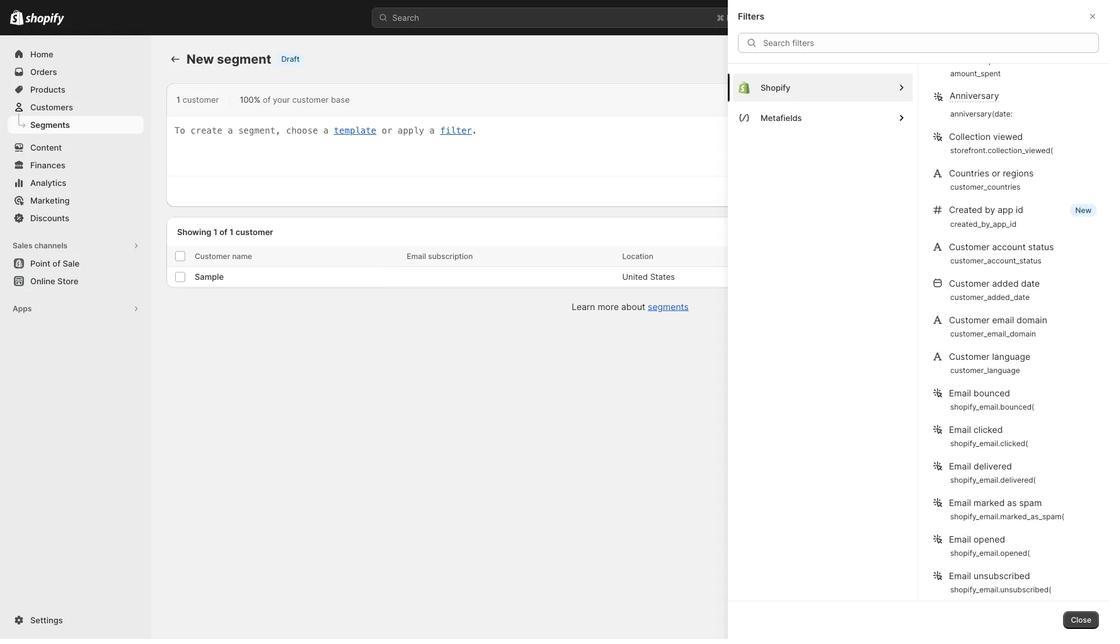 Task type: locate. For each thing, give the bounding box(es) containing it.
amount up '$0.00'
[[915, 251, 944, 261]]

1
[[176, 95, 180, 104], [213, 227, 217, 236], [230, 227, 233, 236]]

email for email unsubscribed
[[949, 570, 971, 581]]

email left marked
[[949, 497, 971, 508]]

location
[[622, 251, 653, 261]]

email for email delivered
[[949, 461, 971, 471]]

date
[[1021, 278, 1040, 289]]

customer
[[949, 241, 989, 252], [949, 278, 989, 289], [949, 314, 989, 325], [949, 351, 989, 362]]

0 horizontal spatial spent
[[946, 251, 966, 261]]

email for email clicked
[[949, 424, 971, 435]]

k
[[727, 13, 732, 22]]

email down shopify_email.opened(
[[949, 570, 971, 581]]

email for email subscription
[[407, 251, 426, 261]]

metafields
[[761, 113, 802, 123]]

amount spent up amount_spent on the top right of the page
[[949, 54, 1007, 65]]

customer right the showing
[[235, 227, 273, 236]]

amount
[[949, 54, 981, 65], [915, 251, 944, 261]]

customer up customer_language
[[949, 351, 989, 362]]

account
[[992, 241, 1025, 252]]

1 horizontal spatial new
[[1075, 205, 1091, 215]]

app
[[997, 204, 1013, 215]]

email
[[407, 251, 426, 261], [949, 388, 971, 398], [949, 424, 971, 435], [949, 461, 971, 471], [949, 497, 971, 508], [949, 534, 971, 544], [949, 570, 971, 581]]

1 vertical spatial new
[[1075, 205, 1091, 215]]

email bounced
[[949, 388, 1010, 398]]

1 vertical spatial amount spent
[[915, 251, 966, 261]]

spent up amount_spent on the top right of the page
[[984, 54, 1007, 65]]

customer down created_by_app_id
[[949, 241, 989, 252]]

opened
[[973, 534, 1005, 544]]

countries
[[949, 168, 989, 179]]

shopify_email.clicked(
[[950, 439, 1028, 448]]

0 vertical spatial of
[[263, 95, 271, 104]]

created by app id
[[949, 204, 1023, 215]]

email for email opened
[[949, 534, 971, 544]]

email left clicked
[[949, 424, 971, 435]]

email left bounced
[[949, 388, 971, 398]]

unsubscribed
[[973, 570, 1030, 581]]

100% of your customer base
[[240, 95, 350, 104]]

1 horizontal spatial of
[[263, 95, 271, 104]]

1 vertical spatial of
[[219, 227, 227, 236]]

customer up customer_email_domain
[[949, 314, 989, 325]]

spent
[[984, 54, 1007, 65], [946, 251, 966, 261]]

customer_added_date
[[950, 292, 1029, 302]]

0 horizontal spatial customer
[[183, 95, 219, 104]]

shopify button
[[733, 74, 913, 101]]

of right the showing
[[219, 227, 227, 236]]

sample
[[195, 272, 224, 282]]

email clicked
[[949, 424, 1003, 435]]

4 customer from the top
[[949, 351, 989, 362]]

status
[[1028, 241, 1054, 252]]

regions
[[1003, 168, 1033, 179]]

amount up amount_spent on the top right of the page
[[949, 54, 981, 65]]

1 vertical spatial amount
[[915, 251, 944, 261]]

0 vertical spatial new
[[187, 51, 214, 67]]

subscription
[[428, 251, 473, 261]]

⌘ k
[[717, 13, 732, 22]]

draft
[[281, 55, 300, 64]]

countries or regions
[[949, 168, 1033, 179]]

customer right your
[[292, 95, 329, 104]]

discounts link
[[8, 209, 144, 227]]

home link
[[8, 45, 144, 63]]

2 customer from the top
[[949, 278, 989, 289]]

1 horizontal spatial amount
[[949, 54, 981, 65]]

sales
[[13, 241, 32, 250]]

email delivered
[[949, 461, 1012, 471]]

amount_spent
[[950, 69, 1000, 78]]

anniversary button
[[929, 90, 1002, 104]]

shopify_email.delivered(
[[950, 475, 1036, 484]]

search
[[392, 13, 419, 22]]

filters
[[738, 11, 765, 22]]

customer up customer_added_date
[[949, 278, 989, 289]]

0 horizontal spatial amount
[[915, 251, 944, 261]]

shopify image
[[25, 13, 64, 26]]

3 customer from the top
[[949, 314, 989, 325]]

customer_countries
[[950, 182, 1020, 192]]

0 vertical spatial amount
[[949, 54, 981, 65]]

segments link
[[648, 301, 689, 312]]

new for new segment
[[187, 51, 214, 67]]

email left opened on the bottom of page
[[949, 534, 971, 544]]

email marked as spam
[[949, 497, 1042, 508]]

customer for customer language
[[949, 351, 989, 362]]

customer for customer added date
[[949, 278, 989, 289]]

email left delivered
[[949, 461, 971, 471]]

created_by_app_id
[[950, 219, 1016, 228]]

1 customer from the top
[[949, 241, 989, 252]]

spent down created_by_app_id
[[946, 251, 966, 261]]

0 horizontal spatial new
[[187, 51, 214, 67]]

0 horizontal spatial of
[[219, 227, 227, 236]]

amount spent
[[949, 54, 1007, 65], [915, 251, 966, 261]]

100%
[[240, 95, 260, 104]]

alert
[[166, 176, 187, 207]]

segment
[[217, 51, 271, 67]]

email for email bounced
[[949, 388, 971, 398]]

1 horizontal spatial spent
[[984, 54, 1007, 65]]

amount spent up '$0.00'
[[915, 251, 966, 261]]

as
[[1007, 497, 1017, 508]]

email left subscription
[[407, 251, 426, 261]]

email for email marked as spam
[[949, 497, 971, 508]]

discounts
[[30, 213, 69, 223]]

customer_email_domain
[[950, 329, 1036, 338]]

customer down new segment on the left top
[[183, 95, 219, 104]]

spam
[[1019, 497, 1042, 508]]

apps
[[13, 304, 32, 313]]

shopify
[[761, 83, 791, 92]]

new
[[187, 51, 214, 67], [1075, 205, 1091, 215]]

1 horizontal spatial customer
[[235, 227, 273, 236]]

apps button
[[8, 300, 144, 318]]

or
[[992, 168, 1000, 179]]

of left your
[[263, 95, 271, 104]]

created
[[949, 204, 982, 215]]

new for new
[[1075, 205, 1091, 215]]



Task type: describe. For each thing, give the bounding box(es) containing it.
0 vertical spatial spent
[[984, 54, 1007, 65]]

collection
[[949, 131, 990, 142]]

viewed
[[993, 131, 1023, 142]]

0 horizontal spatial 1
[[176, 95, 180, 104]]

showing
[[177, 227, 211, 236]]

email unsubscribed
[[949, 570, 1030, 581]]

base
[[331, 95, 350, 104]]

1 horizontal spatial 1
[[213, 227, 217, 236]]

0 vertical spatial amount spent
[[949, 54, 1007, 65]]

language
[[992, 351, 1030, 362]]

showing 1 of 1 customer
[[177, 227, 273, 236]]

settings
[[30, 615, 63, 625]]

anniversary
[[949, 90, 999, 101]]

channels
[[34, 241, 68, 250]]

united states
[[622, 272, 675, 282]]

close
[[1071, 615, 1091, 625]]

segments
[[648, 301, 689, 312]]

customer for customer email domain
[[949, 314, 989, 325]]

marked
[[973, 497, 1004, 508]]

metafields button
[[733, 104, 913, 132]]

customer added date
[[949, 278, 1040, 289]]

2 horizontal spatial 1
[[230, 227, 233, 236]]

shopify_email.unsubscribed(
[[950, 585, 1051, 594]]

clicked
[[973, 424, 1003, 435]]

customers
[[30, 102, 73, 112]]

storefront.collection_viewed(
[[950, 146, 1053, 155]]

about
[[621, 301, 645, 312]]

delivered
[[973, 461, 1012, 471]]

⌘
[[717, 13, 724, 22]]

shopify_email.opened(
[[950, 548, 1030, 557]]

collection viewed
[[949, 131, 1023, 142]]

2 horizontal spatial customer
[[292, 95, 329, 104]]

email subscription
[[407, 251, 473, 261]]

states
[[650, 272, 675, 282]]

home
[[30, 49, 53, 59]]

customer email domain
[[949, 314, 1047, 325]]

sample link
[[195, 271, 224, 283]]

$0.00
[[915, 272, 938, 282]]

customer language
[[949, 351, 1030, 362]]

1 customer
[[176, 95, 219, 104]]

new segment
[[187, 51, 271, 67]]

segments link
[[8, 116, 144, 134]]

learn more about segments
[[572, 301, 689, 312]]

settings link
[[8, 611, 144, 629]]

shopify_email.marked_as_spam(
[[950, 512, 1064, 521]]

customer account status
[[949, 241, 1054, 252]]

customer_account_status
[[950, 256, 1041, 265]]

united
[[622, 272, 648, 282]]

segments
[[30, 120, 70, 130]]

email opened
[[949, 534, 1005, 544]]

your
[[273, 95, 290, 104]]

sales channels
[[13, 241, 68, 250]]

customers link
[[8, 98, 144, 116]]

email
[[992, 314, 1014, 325]]

sales channels button
[[8, 237, 144, 255]]

customer for customer account status
[[949, 241, 989, 252]]

bounced
[[973, 388, 1010, 398]]

id
[[1016, 204, 1023, 215]]

by
[[985, 204, 995, 215]]

shopify_email.bounced(
[[950, 402, 1034, 411]]

domain
[[1016, 314, 1047, 325]]

learn
[[572, 301, 595, 312]]

close button
[[1063, 611, 1099, 629]]

customer_language
[[950, 366, 1020, 375]]

anniversary(date:
[[950, 109, 1012, 118]]

Search filters text field
[[763, 33, 1099, 53]]

1 vertical spatial spent
[[946, 251, 966, 261]]

more
[[598, 301, 619, 312]]



Task type: vqa. For each thing, say whether or not it's contained in the screenshot.


